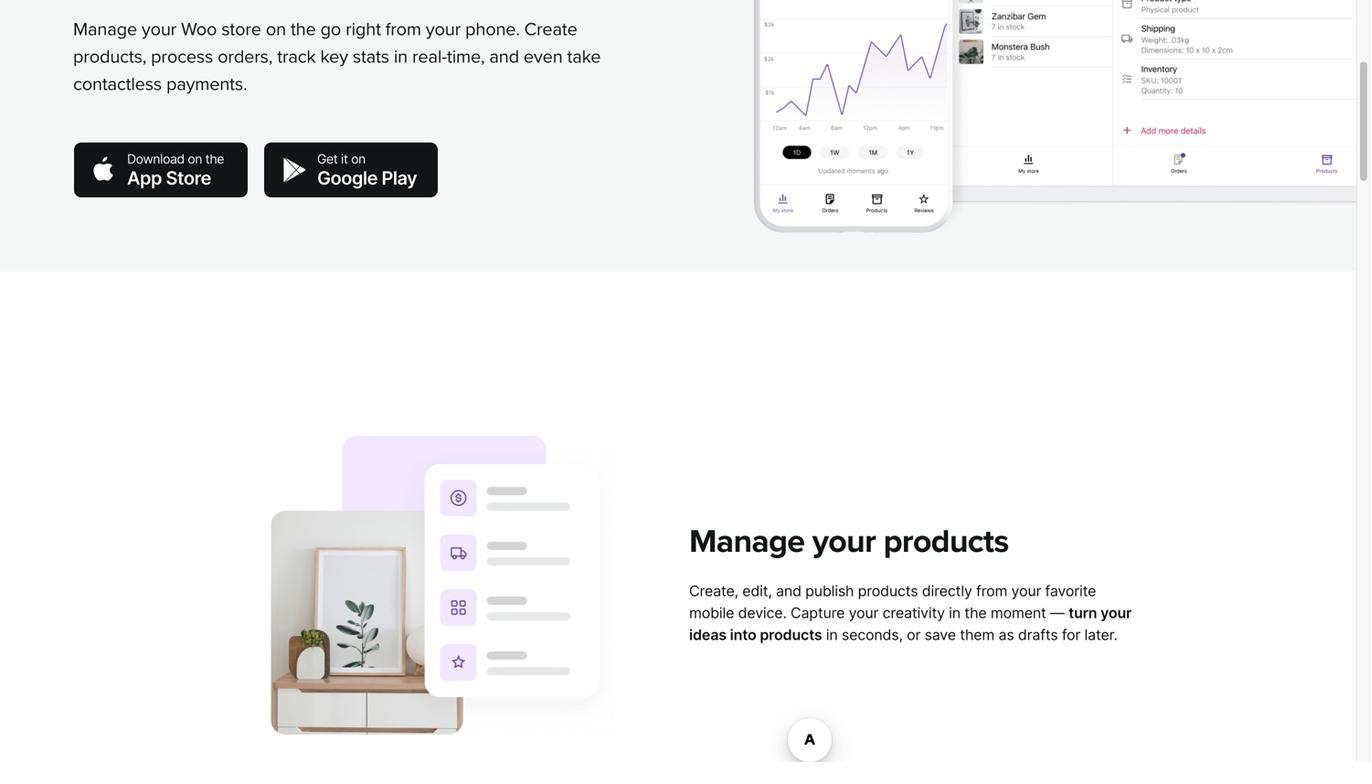 Task type: locate. For each thing, give the bounding box(es) containing it.
products for publish
[[858, 582, 918, 600]]

manage
[[73, 18, 137, 40], [689, 523, 805, 561]]

1 vertical spatial manage
[[689, 523, 805, 561]]

directly
[[922, 582, 972, 600]]

products down capture
[[760, 626, 822, 644]]

time,
[[447, 45, 485, 67]]

and
[[489, 45, 519, 67], [776, 582, 801, 600]]

create
[[524, 18, 577, 40]]

the inside manage your woo store on the go right from your phone. create products, process orders, track key stats in real-time, and even take contactless payments.
[[291, 18, 316, 40]]

real-
[[412, 45, 447, 67]]

products up directly
[[883, 523, 1009, 561]]

turn your ideas into products
[[689, 604, 1132, 644]]

0 horizontal spatial the
[[291, 18, 316, 40]]

1 vertical spatial the
[[964, 604, 987, 622]]

key
[[320, 45, 348, 67]]

moment
[[991, 604, 1046, 622]]

1 horizontal spatial the
[[964, 604, 987, 622]]

from up the moment at the right of page
[[976, 582, 1007, 600]]

store
[[221, 18, 261, 40]]

products up creativity
[[858, 582, 918, 600]]

in
[[394, 45, 408, 67], [949, 604, 961, 622], [826, 626, 838, 644]]

1 horizontal spatial from
[[976, 582, 1007, 600]]

in down directly
[[949, 604, 961, 622]]

in down capture
[[826, 626, 838, 644]]

products
[[883, 523, 1009, 561], [858, 582, 918, 600], [760, 626, 822, 644]]

—
[[1050, 604, 1065, 622]]

and inside manage your woo store on the go right from your phone. create products, process orders, track key stats in real-time, and even take contactless payments.
[[489, 45, 519, 67]]

the
[[291, 18, 316, 40], [964, 604, 987, 622]]

0 horizontal spatial from
[[385, 18, 421, 40]]

1 vertical spatial from
[[976, 582, 1007, 600]]

1 vertical spatial in
[[949, 604, 961, 622]]

manage inside manage your woo store on the go right from your phone. create products, process orders, track key stats in real-time, and even take contactless payments.
[[73, 18, 137, 40]]

device.
[[738, 604, 787, 622]]

your up the later.
[[1101, 604, 1132, 622]]

from up real-
[[385, 18, 421, 40]]

1 horizontal spatial manage
[[689, 523, 805, 561]]

2 vertical spatial in
[[826, 626, 838, 644]]

woo
[[181, 18, 217, 40]]

manage for manage your woo store on the go right from your phone. create products, process orders, track key stats in real-time, and even take contactless payments.
[[73, 18, 137, 40]]

1 horizontal spatial in
[[826, 626, 838, 644]]

manage up products,
[[73, 18, 137, 40]]

1 vertical spatial and
[[776, 582, 801, 600]]

turn
[[1069, 604, 1097, 622]]

your up process
[[142, 18, 176, 40]]

from inside create, edit, and publish products directly from your favorite mobile device. capture your creativity in the moment —
[[976, 582, 1007, 600]]

0 vertical spatial and
[[489, 45, 519, 67]]

0 vertical spatial products
[[883, 523, 1009, 561]]

from
[[385, 18, 421, 40], [976, 582, 1007, 600]]

products inside create, edit, and publish products directly from your favorite mobile device. capture your creativity in the moment —
[[858, 582, 918, 600]]

0 vertical spatial from
[[385, 18, 421, 40]]

2 vertical spatial products
[[760, 626, 822, 644]]

0 vertical spatial manage
[[73, 18, 137, 40]]

2 horizontal spatial in
[[949, 604, 961, 622]]

products inside turn your ideas into products
[[760, 626, 822, 644]]

0 vertical spatial the
[[291, 18, 316, 40]]

products for into
[[760, 626, 822, 644]]

0 vertical spatial in
[[394, 45, 408, 67]]

your inside turn your ideas into products
[[1101, 604, 1132, 622]]

0 horizontal spatial in
[[394, 45, 408, 67]]

0 horizontal spatial and
[[489, 45, 519, 67]]

stats
[[353, 45, 389, 67]]

1 horizontal spatial and
[[776, 582, 801, 600]]

manage for manage your products
[[689, 523, 805, 561]]

the inside create, edit, and publish products directly from your favorite mobile device. capture your creativity in the moment —
[[964, 604, 987, 622]]

even
[[524, 45, 563, 67]]

and down phone.
[[489, 45, 519, 67]]

your
[[142, 18, 176, 40], [426, 18, 461, 40], [812, 523, 876, 561], [1011, 582, 1041, 600], [849, 604, 879, 622], [1101, 604, 1132, 622]]

create,
[[689, 582, 738, 600]]

mobile
[[689, 604, 734, 622]]

the right on
[[291, 18, 316, 40]]

1 vertical spatial products
[[858, 582, 918, 600]]

manage your woo store on the go right from your phone. create products, process orders, track key stats in real-time, and even take contactless payments.
[[73, 18, 601, 95]]

in left real-
[[394, 45, 408, 67]]

publish
[[805, 582, 854, 600]]

0 horizontal spatial manage
[[73, 18, 137, 40]]

the up them
[[964, 604, 987, 622]]

and right edit,
[[776, 582, 801, 600]]

contactless
[[73, 73, 162, 95]]

manage up edit,
[[689, 523, 805, 561]]



Task type: describe. For each thing, give the bounding box(es) containing it.
for
[[1062, 626, 1080, 644]]

process
[[151, 45, 213, 67]]

them
[[960, 626, 995, 644]]

your up real-
[[426, 18, 461, 40]]

take
[[567, 45, 601, 67]]

your up the moment at the right of page
[[1011, 582, 1041, 600]]

from inside manage your woo store on the go right from your phone. create products, process orders, track key stats in real-time, and even take contactless payments.
[[385, 18, 421, 40]]

creativity
[[883, 604, 945, 622]]

later.
[[1084, 626, 1117, 644]]

right
[[346, 18, 381, 40]]

orders,
[[218, 45, 273, 67]]

create, edit, and publish products directly from your favorite mobile device. capture your creativity in the moment —
[[689, 582, 1096, 622]]

in seconds, or save them as drafts for later.
[[822, 626, 1117, 644]]

into
[[730, 626, 756, 644]]

go
[[320, 18, 341, 40]]

edit,
[[742, 582, 772, 600]]

or
[[907, 626, 921, 644]]

and inside create, edit, and publish products directly from your favorite mobile device. capture your creativity in the moment —
[[776, 582, 801, 600]]

your up seconds,
[[849, 604, 879, 622]]

manage your products
[[689, 523, 1009, 561]]

on
[[266, 18, 286, 40]]

phone.
[[465, 18, 520, 40]]

in inside manage your woo store on the go right from your phone. create products, process orders, track key stats in real-time, and even take contactless payments.
[[394, 45, 408, 67]]

products,
[[73, 45, 146, 67]]

as
[[998, 626, 1014, 644]]

save
[[925, 626, 956, 644]]

your up the publish
[[812, 523, 876, 561]]

capture
[[791, 604, 845, 622]]

favorite
[[1045, 582, 1096, 600]]

ideas
[[689, 626, 726, 644]]

in inside create, edit, and publish products directly from your favorite mobile device. capture your creativity in the moment —
[[949, 604, 961, 622]]

track
[[277, 45, 316, 67]]

payments.
[[166, 73, 247, 95]]

drafts
[[1018, 626, 1058, 644]]

seconds,
[[842, 626, 903, 644]]



Task type: vqa. For each thing, say whether or not it's contained in the screenshot.
and inside the Manage your Woo store on the go right from your phone. Create products, process orders, track key stats in real-time, and even take contactless payments.
yes



